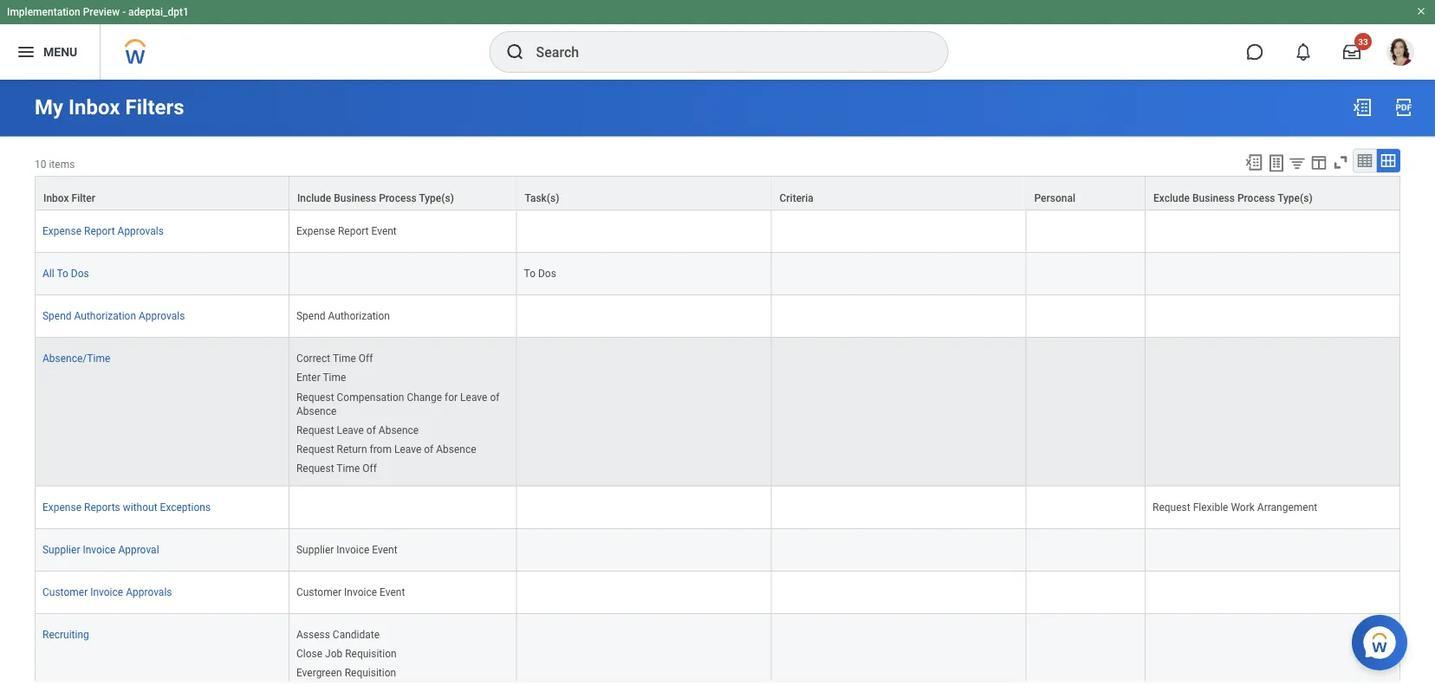 Task type: describe. For each thing, give the bounding box(es) containing it.
invoice for customer invoice approvals
[[90, 586, 123, 599]]

request for request time off
[[296, 462, 334, 474]]

request return from leave of absence element
[[296, 440, 477, 455]]

time for correct
[[333, 353, 356, 365]]

expense reports without exceptions
[[42, 501, 211, 514]]

preview
[[83, 6, 120, 18]]

export to worksheets image
[[1267, 153, 1288, 174]]

my
[[35, 95, 63, 120]]

view printable version (pdf) image
[[1394, 97, 1415, 118]]

from
[[370, 443, 392, 455]]

to dos element
[[524, 264, 557, 280]]

request time off element
[[296, 459, 377, 474]]

exclude business process type(s)
[[1154, 192, 1313, 204]]

-
[[122, 6, 126, 18]]

all to dos
[[42, 268, 89, 280]]

export to excel image
[[1245, 153, 1264, 172]]

assess candidate
[[296, 629, 380, 641]]

export to excel image
[[1353, 97, 1374, 118]]

correct time off element
[[296, 349, 373, 365]]

type(s) for exclude business process type(s)
[[1278, 192, 1313, 204]]

supplier invoice approval link
[[42, 540, 159, 556]]

report for approvals
[[84, 225, 115, 237]]

search image
[[505, 42, 526, 62]]

items selected list for recruiting
[[296, 625, 462, 699]]

compensation
[[337, 391, 404, 403]]

time for enter
[[323, 372, 346, 384]]

supplier invoice event
[[296, 544, 398, 556]]

menu
[[43, 45, 77, 59]]

to inside to dos element
[[524, 268, 536, 280]]

absence/time
[[42, 353, 110, 365]]

customer invoice event
[[296, 586, 405, 599]]

approvals for customer invoice approvals
[[126, 586, 172, 599]]

event for supplier invoice event
[[372, 544, 398, 556]]

criteria
[[780, 192, 814, 204]]

request flexible work arrangement element
[[1153, 498, 1318, 514]]

menu button
[[0, 24, 100, 80]]

customer invoice approvals link
[[42, 583, 172, 599]]

include business process type(s) button
[[290, 177, 516, 209]]

supplier invoice approval
[[42, 544, 159, 556]]

enter time
[[296, 372, 346, 384]]

request leave of absence
[[296, 424, 419, 436]]

expand table image
[[1380, 152, 1398, 170]]

all to dos link
[[42, 264, 89, 280]]

absence inside request compensation change for leave of absence
[[296, 405, 337, 417]]

expense report event element
[[296, 222, 397, 237]]

process for exclude business process type(s)
[[1238, 192, 1276, 204]]

items selected list for absence/time
[[296, 349, 510, 475]]

expense reports without exceptions link
[[42, 498, 211, 514]]

authorization for spend authorization
[[328, 310, 390, 322]]

items
[[49, 158, 75, 170]]

supplier invoice event element
[[296, 540, 398, 556]]

menu banner
[[0, 0, 1436, 80]]

request compensation change for leave of absence
[[296, 391, 500, 417]]

evergreen requisition element
[[296, 664, 396, 679]]

for
[[445, 391, 458, 403]]

of inside "element"
[[367, 424, 376, 436]]

2 vertical spatial absence
[[436, 443, 477, 455]]

customer for customer invoice event
[[296, 586, 342, 599]]

dos inside "link"
[[71, 268, 89, 280]]

assess candidate element
[[296, 625, 380, 641]]

evergreen requisition
[[296, 667, 396, 679]]

close
[[296, 648, 323, 660]]

expense report event
[[296, 225, 397, 237]]

invoice for customer invoice event
[[344, 586, 377, 599]]

row containing expense report approvals
[[35, 210, 1401, 253]]

include business process type(s)
[[297, 192, 454, 204]]

recruiting
[[42, 629, 89, 641]]

task(s)
[[525, 192, 560, 204]]

flexible
[[1194, 501, 1229, 514]]

request flexible work arrangement
[[1153, 501, 1318, 514]]

33
[[1359, 36, 1369, 47]]

approvals for expense report approvals
[[118, 225, 164, 237]]

assess
[[296, 629, 330, 641]]

toolbar inside 'my inbox filters' main content
[[1237, 149, 1401, 176]]

request for request leave of absence
[[296, 424, 334, 436]]

spend authorization approvals
[[42, 310, 185, 322]]

profile logan mcneil image
[[1387, 38, 1415, 69]]

expense report approvals link
[[42, 222, 164, 237]]

to dos
[[524, 268, 557, 280]]

spend for spend authorization
[[296, 310, 326, 322]]

33 button
[[1334, 33, 1373, 71]]



Task type: locate. For each thing, give the bounding box(es) containing it.
justify image
[[16, 42, 36, 62]]

table image
[[1357, 152, 1374, 170]]

report inside 'link'
[[84, 225, 115, 237]]

leave up return
[[337, 424, 364, 436]]

reports
[[84, 501, 120, 514]]

recruiting link
[[42, 625, 89, 641]]

1 vertical spatial of
[[367, 424, 376, 436]]

include
[[297, 192, 331, 204]]

notifications large image
[[1295, 43, 1313, 61]]

1 vertical spatial requisition
[[345, 667, 396, 679]]

10
[[35, 158, 46, 170]]

row containing supplier invoice approval
[[35, 529, 1401, 572]]

leave
[[461, 391, 488, 403], [337, 424, 364, 436], [394, 443, 422, 455]]

0 vertical spatial inbox
[[69, 95, 120, 120]]

time down return
[[337, 462, 360, 474]]

spend inside spend authorization approvals link
[[42, 310, 72, 322]]

exclude business process type(s) button
[[1146, 177, 1400, 209]]

1 type(s) from the left
[[419, 192, 454, 204]]

click to view/edit grid preferences image
[[1310, 153, 1329, 172]]

request time off
[[296, 462, 377, 474]]

1 vertical spatial items selected list
[[296, 625, 462, 699]]

2 to from the left
[[524, 268, 536, 280]]

customer up the "assess"
[[296, 586, 342, 599]]

invoice
[[83, 544, 116, 556], [337, 544, 370, 556], [90, 586, 123, 599], [344, 586, 377, 599]]

enter
[[296, 372, 321, 384]]

inbox large image
[[1344, 43, 1361, 61]]

dos down task(s)
[[538, 268, 557, 280]]

requisition down close job requisition
[[345, 667, 396, 679]]

0 horizontal spatial to
[[57, 268, 68, 280]]

row containing customer invoice approvals
[[35, 572, 1401, 614]]

approvals inside 'link'
[[118, 225, 164, 237]]

0 horizontal spatial dos
[[71, 268, 89, 280]]

event down supplier invoice event
[[380, 586, 405, 599]]

1 horizontal spatial leave
[[394, 443, 422, 455]]

authorization
[[74, 310, 136, 322], [328, 310, 390, 322]]

change
[[407, 391, 442, 403]]

3 row from the top
[[35, 253, 1401, 295]]

type(s)
[[419, 192, 454, 204], [1278, 192, 1313, 204]]

absence down enter time
[[296, 405, 337, 417]]

1 business from the left
[[334, 192, 377, 204]]

spend down all
[[42, 310, 72, 322]]

spend
[[42, 310, 72, 322], [296, 310, 326, 322]]

my inbox filters
[[35, 95, 184, 120]]

enter time element
[[296, 368, 346, 384]]

6 row from the top
[[35, 487, 1401, 529]]

business right exclude
[[1193, 192, 1236, 204]]

2 business from the left
[[1193, 192, 1236, 204]]

0 vertical spatial requisition
[[345, 648, 397, 660]]

adeptai_dpt1
[[128, 6, 189, 18]]

time down correct time off
[[323, 372, 346, 384]]

2 vertical spatial of
[[424, 443, 434, 455]]

0 vertical spatial of
[[490, 391, 500, 403]]

supplier for supplier invoice approval
[[42, 544, 80, 556]]

invoice left approval
[[83, 544, 116, 556]]

1 process from the left
[[379, 192, 417, 204]]

1 row from the top
[[35, 176, 1401, 210]]

my inbox filters main content
[[0, 80, 1436, 699]]

requisition down 'candidate' on the bottom left
[[345, 648, 397, 660]]

customer for customer invoice approvals
[[42, 586, 88, 599]]

dos
[[71, 268, 89, 280], [538, 268, 557, 280]]

0 horizontal spatial spend
[[42, 310, 72, 322]]

1 vertical spatial event
[[372, 544, 398, 556]]

1 spend from the left
[[42, 310, 72, 322]]

arrangement
[[1258, 501, 1318, 514]]

return
[[337, 443, 367, 455]]

process up expense report event element
[[379, 192, 417, 204]]

1 report from the left
[[84, 225, 115, 237]]

request for request return from leave of absence
[[296, 443, 334, 455]]

invoice for supplier invoice approval
[[83, 544, 116, 556]]

0 vertical spatial off
[[359, 353, 373, 365]]

items selected list
[[296, 349, 510, 475], [296, 625, 462, 699]]

of inside request compensation change for leave of absence
[[490, 391, 500, 403]]

all
[[42, 268, 54, 280]]

of
[[490, 391, 500, 403], [367, 424, 376, 436], [424, 443, 434, 455]]

2 horizontal spatial of
[[490, 391, 500, 403]]

customer invoice event element
[[296, 583, 405, 599]]

inbox filter button
[[36, 177, 289, 209]]

0 horizontal spatial of
[[367, 424, 376, 436]]

event inside expense report event element
[[372, 225, 397, 237]]

task(s) button
[[517, 177, 771, 209]]

2 vertical spatial approvals
[[126, 586, 172, 599]]

1 to from the left
[[57, 268, 68, 280]]

inbox inside popup button
[[43, 192, 69, 204]]

expense for expense report approvals
[[42, 225, 82, 237]]

2 row from the top
[[35, 210, 1401, 253]]

2 report from the left
[[338, 225, 369, 237]]

report
[[84, 225, 115, 237], [338, 225, 369, 237]]

spend authorization
[[296, 310, 390, 322]]

candidate
[[333, 629, 380, 641]]

of right for
[[490, 391, 500, 403]]

supplier up "customer invoice event" element
[[296, 544, 334, 556]]

type(s) inside popup button
[[1278, 192, 1313, 204]]

spend inside spend authorization element
[[296, 310, 326, 322]]

type(s) for include business process type(s)
[[419, 192, 454, 204]]

2 customer from the left
[[296, 586, 342, 599]]

request leave of absence element
[[296, 421, 419, 436]]

process inside "popup button"
[[379, 192, 417, 204]]

leave inside request compensation change for leave of absence
[[461, 391, 488, 403]]

event for expense report event
[[372, 225, 397, 237]]

request
[[296, 391, 334, 403], [296, 424, 334, 436], [296, 443, 334, 455], [296, 462, 334, 474], [1153, 501, 1191, 514]]

evergreen
[[296, 667, 342, 679]]

to down task(s)
[[524, 268, 536, 280]]

customer invoice approvals
[[42, 586, 172, 599]]

1 horizontal spatial dos
[[538, 268, 557, 280]]

2 items selected list from the top
[[296, 625, 462, 699]]

requisition
[[345, 648, 397, 660], [345, 667, 396, 679]]

2 type(s) from the left
[[1278, 192, 1313, 204]]

request inside "element"
[[296, 424, 334, 436]]

spend up correct
[[296, 310, 326, 322]]

7 row from the top
[[35, 529, 1401, 572]]

1 horizontal spatial business
[[1193, 192, 1236, 204]]

expense report approvals
[[42, 225, 164, 237]]

personal button
[[1027, 177, 1145, 209]]

2 horizontal spatial leave
[[461, 391, 488, 403]]

spend authorization approvals link
[[42, 307, 185, 322]]

request for request compensation change for leave of absence
[[296, 391, 334, 403]]

1 horizontal spatial of
[[424, 443, 434, 455]]

close environment banner image
[[1417, 6, 1427, 16]]

1 vertical spatial off
[[363, 462, 377, 474]]

process down export to excel icon
[[1238, 192, 1276, 204]]

10 items
[[35, 158, 75, 170]]

process
[[379, 192, 417, 204], [1238, 192, 1276, 204]]

request inside request compensation change for leave of absence
[[296, 391, 334, 403]]

off for request time off
[[363, 462, 377, 474]]

0 horizontal spatial leave
[[337, 424, 364, 436]]

supplier up customer invoice approvals link
[[42, 544, 80, 556]]

spend authorization element
[[296, 307, 390, 322]]

0 horizontal spatial supplier
[[42, 544, 80, 556]]

to
[[57, 268, 68, 280], [524, 268, 536, 280]]

correct
[[296, 353, 331, 365]]

event
[[372, 225, 397, 237], [372, 544, 398, 556], [380, 586, 405, 599]]

expense inside expense report approvals 'link'
[[42, 225, 82, 237]]

absence down for
[[436, 443, 477, 455]]

of up from
[[367, 424, 376, 436]]

time for request
[[337, 462, 360, 474]]

supplier for supplier invoice event
[[296, 544, 334, 556]]

2 dos from the left
[[538, 268, 557, 280]]

2 authorization from the left
[[328, 310, 390, 322]]

0 horizontal spatial customer
[[42, 586, 88, 599]]

absence/time link
[[42, 349, 110, 365]]

invoice up "customer invoice event" element
[[337, 544, 370, 556]]

1 horizontal spatial customer
[[296, 586, 342, 599]]

1 horizontal spatial authorization
[[328, 310, 390, 322]]

expense inside expense report event element
[[296, 225, 336, 237]]

1 vertical spatial absence
[[379, 424, 419, 436]]

business
[[334, 192, 377, 204], [1193, 192, 1236, 204]]

process inside popup button
[[1238, 192, 1276, 204]]

1 authorization from the left
[[74, 310, 136, 322]]

approval
[[118, 544, 159, 556]]

1 horizontal spatial process
[[1238, 192, 1276, 204]]

row containing spend authorization approvals
[[35, 295, 1401, 338]]

0 horizontal spatial process
[[379, 192, 417, 204]]

row
[[35, 176, 1401, 210], [35, 210, 1401, 253], [35, 253, 1401, 295], [35, 295, 1401, 338], [35, 338, 1401, 487], [35, 487, 1401, 529], [35, 529, 1401, 572], [35, 572, 1401, 614], [35, 614, 1401, 699]]

1 items selected list from the top
[[296, 349, 510, 475]]

absence inside "element"
[[379, 424, 419, 436]]

spend for spend authorization approvals
[[42, 310, 72, 322]]

2 vertical spatial time
[[337, 462, 360, 474]]

0 horizontal spatial absence
[[296, 405, 337, 417]]

business inside "popup button"
[[334, 192, 377, 204]]

2 supplier from the left
[[296, 544, 334, 556]]

items selected list containing assess candidate
[[296, 625, 462, 699]]

1 horizontal spatial type(s)
[[1278, 192, 1313, 204]]

business inside popup button
[[1193, 192, 1236, 204]]

Search Workday  search field
[[536, 33, 913, 71]]

1 customer from the left
[[42, 586, 88, 599]]

row containing all to dos
[[35, 253, 1401, 295]]

implementation preview -   adeptai_dpt1
[[7, 6, 189, 18]]

authorization up correct time off element in the left of the page
[[328, 310, 390, 322]]

row containing inbox filter
[[35, 176, 1401, 210]]

business up expense report event element
[[334, 192, 377, 204]]

expense
[[42, 225, 82, 237], [296, 225, 336, 237], [42, 501, 82, 514]]

1 vertical spatial leave
[[337, 424, 364, 436]]

0 horizontal spatial report
[[84, 225, 115, 237]]

off
[[359, 353, 373, 365], [363, 462, 377, 474]]

event for customer invoice event
[[380, 586, 405, 599]]

0 horizontal spatial type(s)
[[419, 192, 454, 204]]

authorization for spend authorization approvals
[[74, 310, 136, 322]]

close job requisition
[[296, 648, 397, 660]]

2 horizontal spatial absence
[[436, 443, 477, 455]]

2 vertical spatial event
[[380, 586, 405, 599]]

expense inside expense reports without exceptions link
[[42, 501, 82, 514]]

correct time off
[[296, 353, 373, 365]]

cell
[[517, 210, 772, 253], [772, 210, 1027, 253], [1027, 210, 1146, 253], [1146, 210, 1401, 253], [290, 253, 517, 295], [772, 253, 1027, 295], [1027, 253, 1146, 295], [1146, 253, 1401, 295], [517, 295, 772, 338], [772, 295, 1027, 338], [1027, 295, 1146, 338], [1146, 295, 1401, 338], [517, 338, 772, 487], [772, 338, 1027, 487], [1027, 338, 1146, 487], [1146, 338, 1401, 487], [290, 487, 517, 529], [517, 487, 772, 529], [772, 487, 1027, 529], [1027, 487, 1146, 529], [517, 529, 772, 572], [772, 529, 1027, 572], [1027, 529, 1146, 572], [1146, 529, 1401, 572], [517, 572, 772, 614], [772, 572, 1027, 614], [1027, 572, 1146, 614], [1146, 572, 1401, 614], [517, 614, 772, 699], [772, 614, 1027, 699], [1027, 614, 1146, 699], [1146, 614, 1401, 699]]

exceptions
[[160, 501, 211, 514]]

customer inside "customer invoice event" element
[[296, 586, 342, 599]]

authorization inside spend authorization approvals link
[[74, 310, 136, 322]]

time up enter time element
[[333, 353, 356, 365]]

work
[[1232, 501, 1255, 514]]

leave right from
[[394, 443, 422, 455]]

leave right for
[[461, 391, 488, 403]]

select to filter grid data image
[[1289, 154, 1308, 172]]

items selected list containing correct time off
[[296, 349, 510, 475]]

to right all
[[57, 268, 68, 280]]

request compensation change for leave of absence element
[[296, 387, 500, 417]]

0 vertical spatial time
[[333, 353, 356, 365]]

inbox left filter
[[43, 192, 69, 204]]

event up "customer invoice event" element
[[372, 544, 398, 556]]

leave inside "element"
[[337, 424, 364, 436]]

customer
[[42, 586, 88, 599], [296, 586, 342, 599]]

notifications element
[[1396, 35, 1410, 49]]

event down include business process type(s)
[[372, 225, 397, 237]]

0 vertical spatial items selected list
[[296, 349, 510, 475]]

5 row from the top
[[35, 338, 1401, 487]]

filters
[[125, 95, 184, 120]]

2 process from the left
[[1238, 192, 1276, 204]]

row containing expense reports without exceptions
[[35, 487, 1401, 529]]

event inside "supplier invoice event" element
[[372, 544, 398, 556]]

report down include business process type(s)
[[338, 225, 369, 237]]

request for request flexible work arrangement
[[1153, 501, 1191, 514]]

row containing recruiting
[[35, 614, 1401, 699]]

authorization inside spend authorization element
[[328, 310, 390, 322]]

absence
[[296, 405, 337, 417], [379, 424, 419, 436], [436, 443, 477, 455]]

process for include business process type(s)
[[379, 192, 417, 204]]

1 vertical spatial time
[[323, 372, 346, 384]]

2 vertical spatial leave
[[394, 443, 422, 455]]

request return from leave of absence
[[296, 443, 477, 455]]

invoice up 'candidate' on the bottom left
[[344, 586, 377, 599]]

1 dos from the left
[[71, 268, 89, 280]]

expense left reports
[[42, 501, 82, 514]]

to inside "all to dos" "link"
[[57, 268, 68, 280]]

1 supplier from the left
[[42, 544, 80, 556]]

inbox filter
[[43, 192, 95, 204]]

1 horizontal spatial report
[[338, 225, 369, 237]]

without
[[123, 501, 157, 514]]

expense for expense report event
[[296, 225, 336, 237]]

approvals for spend authorization approvals
[[139, 310, 185, 322]]

report down filter
[[84, 225, 115, 237]]

close job requisition element
[[296, 645, 397, 660]]

dos right all
[[71, 268, 89, 280]]

9 row from the top
[[35, 614, 1401, 699]]

expense down inbox filter
[[42, 225, 82, 237]]

off for correct time off
[[359, 353, 373, 365]]

0 vertical spatial absence
[[296, 405, 337, 417]]

business for include
[[334, 192, 377, 204]]

1 horizontal spatial spend
[[296, 310, 326, 322]]

expense for expense reports without exceptions
[[42, 501, 82, 514]]

criteria button
[[772, 177, 1026, 209]]

time
[[333, 353, 356, 365], [323, 372, 346, 384], [337, 462, 360, 474]]

1 horizontal spatial supplier
[[296, 544, 334, 556]]

business for exclude
[[1193, 192, 1236, 204]]

invoice down supplier invoice approval
[[90, 586, 123, 599]]

job
[[325, 648, 343, 660]]

type(s) inside "popup button"
[[419, 192, 454, 204]]

2 spend from the left
[[296, 310, 326, 322]]

exclude
[[1154, 192, 1191, 204]]

approvals
[[118, 225, 164, 237], [139, 310, 185, 322], [126, 586, 172, 599]]

0 horizontal spatial business
[[334, 192, 377, 204]]

personal
[[1035, 192, 1076, 204]]

1 vertical spatial inbox
[[43, 192, 69, 204]]

customer inside customer invoice approvals link
[[42, 586, 88, 599]]

off up compensation
[[359, 353, 373, 365]]

0 vertical spatial approvals
[[118, 225, 164, 237]]

inbox
[[69, 95, 120, 120], [43, 192, 69, 204]]

1 vertical spatial approvals
[[139, 310, 185, 322]]

toolbar
[[1237, 149, 1401, 176]]

of right from
[[424, 443, 434, 455]]

off down from
[[363, 462, 377, 474]]

1 horizontal spatial absence
[[379, 424, 419, 436]]

filter
[[72, 192, 95, 204]]

event inside "customer invoice event" element
[[380, 586, 405, 599]]

fullscreen image
[[1332, 153, 1351, 172]]

implementation
[[7, 6, 80, 18]]

expense down include
[[296, 225, 336, 237]]

customer up recruiting link
[[42, 586, 88, 599]]

1 horizontal spatial to
[[524, 268, 536, 280]]

0 vertical spatial event
[[372, 225, 397, 237]]

absence up request return from leave of absence element
[[379, 424, 419, 436]]

report for event
[[338, 225, 369, 237]]

8 row from the top
[[35, 572, 1401, 614]]

0 horizontal spatial authorization
[[74, 310, 136, 322]]

4 row from the top
[[35, 295, 1401, 338]]

row containing absence/time
[[35, 338, 1401, 487]]

inbox right my
[[69, 95, 120, 120]]

invoice for supplier invoice event
[[337, 544, 370, 556]]

authorization up absence/time link
[[74, 310, 136, 322]]

0 vertical spatial leave
[[461, 391, 488, 403]]



Task type: vqa. For each thing, say whether or not it's contained in the screenshot.
the rightmost Saved
no



